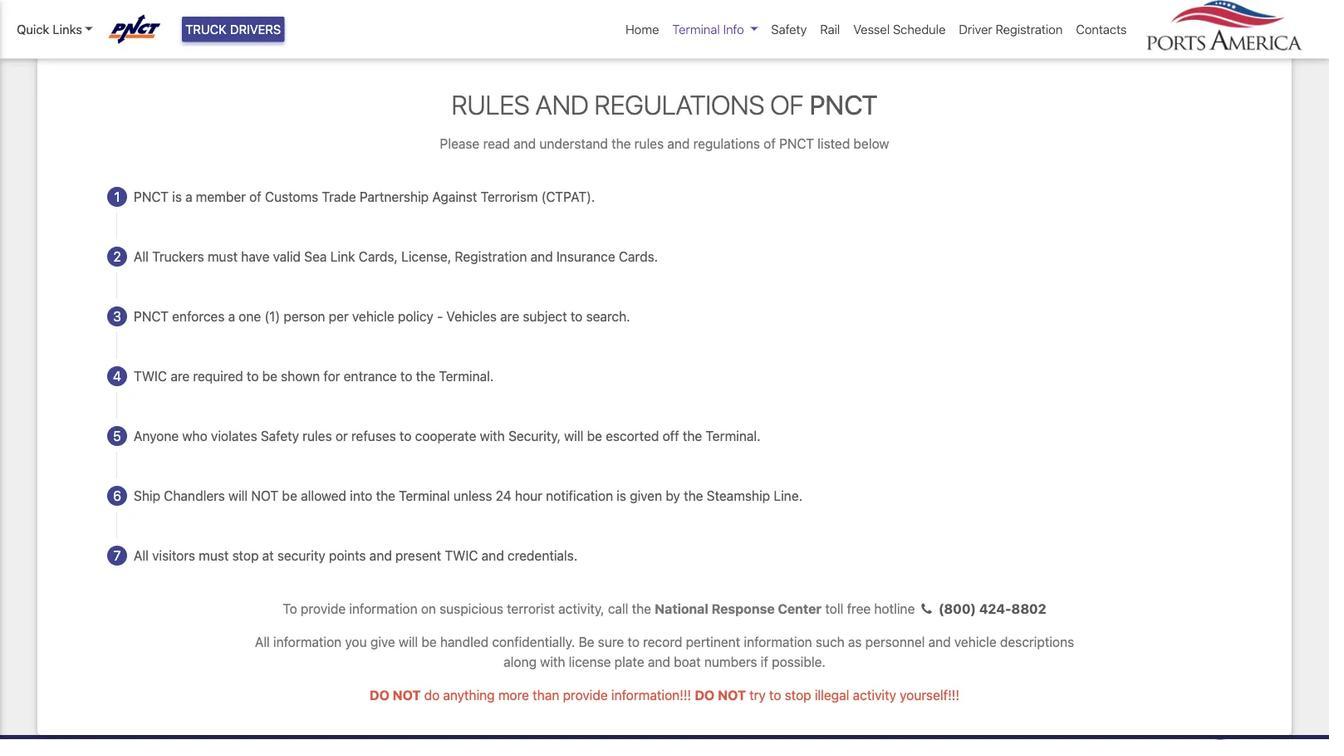 Task type: locate. For each thing, give the bounding box(es) containing it.
0 vertical spatial safety
[[771, 22, 807, 37]]

0 vertical spatial twic
[[134, 368, 167, 384]]

rules
[[452, 88, 530, 120]]

0 horizontal spatial not
[[251, 488, 279, 504]]

person
[[284, 309, 325, 324]]

6
[[113, 488, 121, 504]]

suspicious
[[440, 601, 503, 617]]

anything
[[443, 687, 495, 703]]

0 vertical spatial terminal.
[[439, 368, 494, 384]]

such
[[816, 634, 845, 650]]

terminal left info
[[673, 22, 720, 37]]

1 vertical spatial vehicle
[[955, 634, 997, 650]]

1 horizontal spatial rules
[[635, 136, 664, 151]]

0 vertical spatial are
[[500, 309, 519, 324]]

1 horizontal spatial terminal.
[[706, 428, 761, 444]]

1 horizontal spatial a
[[228, 309, 235, 324]]

1 horizontal spatial safety
[[771, 22, 807, 37]]

2 vertical spatial will
[[399, 634, 418, 650]]

and left the credentials.
[[482, 548, 504, 564]]

1 horizontal spatial vehicle
[[955, 634, 997, 650]]

more
[[498, 687, 529, 703]]

1 vertical spatial a
[[228, 309, 235, 324]]

1 do from the left
[[370, 687, 390, 703]]

quick
[[17, 22, 49, 37]]

will right security,
[[564, 428, 584, 444]]

must
[[208, 249, 238, 264], [199, 548, 229, 564]]

link
[[330, 249, 355, 264]]

license
[[569, 654, 611, 670]]

0 horizontal spatial with
[[480, 428, 505, 444]]

with
[[480, 428, 505, 444], [540, 654, 566, 670]]

will
[[564, 428, 584, 444], [229, 488, 248, 504], [399, 634, 418, 650]]

stop left at
[[232, 548, 259, 564]]

activity,
[[558, 601, 605, 617]]

regulations up please read and understand the rules and regulations of pnct listed below
[[595, 88, 765, 120]]

(800) 424-8802 link
[[915, 601, 1047, 617]]

0 horizontal spatial is
[[172, 189, 182, 205]]

terminal info link
[[666, 13, 765, 45]]

0 vertical spatial must
[[208, 249, 238, 264]]

unless
[[454, 488, 492, 504]]

0 vertical spatial all
[[134, 249, 149, 264]]

home
[[626, 22, 659, 37]]

twic
[[134, 368, 167, 384], [445, 548, 478, 564]]

of right member
[[249, 189, 262, 205]]

0 vertical spatial registration
[[996, 22, 1063, 37]]

0 horizontal spatial do
[[370, 687, 390, 703]]

must right "visitors"
[[199, 548, 229, 564]]

1 vertical spatial rules
[[303, 428, 332, 444]]

the
[[612, 136, 631, 151], [416, 368, 436, 384], [683, 428, 702, 444], [376, 488, 396, 504], [684, 488, 703, 504], [632, 601, 652, 617]]

or
[[336, 428, 348, 444]]

0 horizontal spatial will
[[229, 488, 248, 504]]

0 horizontal spatial vehicle
[[352, 309, 394, 324]]

is
[[172, 189, 182, 205], [617, 488, 626, 504]]

the right understand
[[612, 136, 631, 151]]

7
[[114, 548, 121, 564]]

1 vertical spatial all
[[134, 548, 149, 564]]

be left 'allowed'
[[282, 488, 297, 504]]

registration right 'driver'
[[996, 22, 1063, 37]]

1 horizontal spatial provide
[[563, 687, 608, 703]]

information up give
[[349, 601, 418, 617]]

1 horizontal spatial registration
[[996, 22, 1063, 37]]

2 vertical spatial all
[[255, 634, 270, 650]]

1 vertical spatial stop
[[785, 687, 812, 703]]

the right by
[[684, 488, 703, 504]]

all inside all information you give will be handled confidentially. be sure to record pertinent information such as personnel and vehicle descriptions along with license plate and boat numbers if possible.
[[255, 634, 270, 650]]

0 horizontal spatial a
[[185, 189, 192, 205]]

0 horizontal spatial twic
[[134, 368, 167, 384]]

with inside all information you give will be handled confidentially. be sure to record pertinent information such as personnel and vehicle descriptions along with license plate and boat numbers if possible.
[[540, 654, 566, 670]]

vessel schedule link
[[847, 13, 953, 45]]

confidentially.
[[492, 634, 575, 650]]

allowed
[[301, 488, 346, 504]]

1 horizontal spatial is
[[617, 488, 626, 504]]

not left 'allowed'
[[251, 488, 279, 504]]

and down rules and regulations of pnct
[[668, 136, 690, 151]]

truck drivers
[[185, 22, 281, 37]]

truck drivers link
[[182, 17, 284, 42]]

0 vertical spatial vehicle
[[352, 309, 394, 324]]

descriptions
[[1000, 634, 1075, 650]]

vehicle inside all information you give will be handled confidentially. be sure to record pertinent information such as personnel and vehicle descriptions along with license plate and boat numbers if possible.
[[955, 634, 997, 650]]

0 vertical spatial terminal
[[673, 22, 720, 37]]

to right try
[[769, 687, 781, 703]]

0 vertical spatial a
[[185, 189, 192, 205]]

pnct is a member of customs trade partnership against terrorism (ctpat).
[[134, 189, 595, 205]]

and right points
[[370, 548, 392, 564]]

vehicle down '(800) 424-8802' link
[[955, 634, 997, 650]]

and down record
[[648, 654, 670, 670]]

with left security,
[[480, 428, 505, 444]]

4
[[113, 368, 121, 384]]

information!!!
[[612, 687, 692, 703]]

rules down rules and regulations of pnct
[[635, 136, 664, 151]]

rail
[[820, 22, 840, 37]]

not left try
[[718, 687, 746, 703]]

1 horizontal spatial are
[[500, 309, 519, 324]]

0 horizontal spatial are
[[171, 368, 190, 384]]

0 horizontal spatial safety
[[261, 428, 299, 444]]

terminal. up steamship
[[706, 428, 761, 444]]

0 horizontal spatial terminal
[[399, 488, 450, 504]]

terminal. down vehicles
[[439, 368, 494, 384]]

pnct right "3"
[[134, 309, 169, 324]]

2 do from the left
[[695, 687, 715, 703]]

2 horizontal spatial not
[[718, 687, 746, 703]]

to left search. at the top left of the page
[[571, 309, 583, 324]]

to right refuses on the left
[[400, 428, 412, 444]]

to
[[283, 601, 297, 617]]

and
[[536, 88, 589, 120], [514, 136, 536, 151], [668, 136, 690, 151], [531, 249, 553, 264], [370, 548, 392, 564], [482, 548, 504, 564], [929, 634, 951, 650], [648, 654, 670, 670]]

0 vertical spatial rules
[[635, 136, 664, 151]]

visitors
[[152, 548, 195, 564]]

regulations down rules and regulations of pnct
[[694, 136, 760, 151]]

will right give
[[399, 634, 418, 650]]

give
[[370, 634, 395, 650]]

to right required
[[247, 368, 259, 384]]

all for all visitors must stop at security points and present twic and credentials.
[[134, 548, 149, 564]]

try
[[750, 687, 766, 703]]

plate
[[615, 654, 645, 670]]

sea
[[304, 249, 327, 264]]

cooperate
[[415, 428, 476, 444]]

possible.
[[772, 654, 826, 670]]

into
[[350, 488, 373, 504]]

rules left or
[[303, 428, 332, 444]]

safety link
[[765, 13, 814, 45]]

registration down terrorism
[[455, 249, 527, 264]]

are left required
[[171, 368, 190, 384]]

0 vertical spatial with
[[480, 428, 505, 444]]

by
[[666, 488, 680, 504]]

a left member
[[185, 189, 192, 205]]

shown
[[281, 368, 320, 384]]

information down 'to'
[[273, 634, 342, 650]]

1 vertical spatial terminal.
[[706, 428, 761, 444]]

1 horizontal spatial will
[[399, 634, 418, 650]]

safety right violates
[[261, 428, 299, 444]]

quick links
[[17, 22, 82, 37]]

a
[[185, 189, 192, 205], [228, 309, 235, 324]]

1 vertical spatial must
[[199, 548, 229, 564]]

1 vertical spatial terminal
[[399, 488, 450, 504]]

will inside all information you give will be handled confidentially. be sure to record pertinent information such as personnel and vehicle descriptions along with license plate and boat numbers if possible.
[[399, 634, 418, 650]]

must left have
[[208, 249, 238, 264]]

regulations
[[595, 88, 765, 120], [694, 136, 760, 151]]

to provide information on suspicious terrorist activity, call the national response center toll free hotline
[[283, 601, 915, 617]]

information up if
[[744, 634, 812, 650]]

1 horizontal spatial twic
[[445, 548, 478, 564]]

provide right 'to'
[[301, 601, 346, 617]]

with down confidentially.
[[540, 654, 566, 670]]

provide down the license
[[563, 687, 608, 703]]

along
[[504, 654, 537, 670]]

do down boat
[[695, 687, 715, 703]]

1 vertical spatial twic
[[445, 548, 478, 564]]

contacts link
[[1070, 13, 1134, 45]]

do left do at the left bottom
[[370, 687, 390, 703]]

illegal
[[815, 687, 850, 703]]

customs
[[265, 189, 318, 205]]

(800)
[[939, 601, 976, 617]]

driver registration
[[959, 22, 1063, 37]]

if
[[761, 654, 769, 670]]

to up plate at the bottom left
[[628, 634, 640, 650]]

terminal left unless
[[399, 488, 450, 504]]

of down safety link
[[771, 88, 804, 120]]

information
[[349, 601, 418, 617], [273, 634, 342, 650], [744, 634, 812, 650]]

all
[[134, 249, 149, 264], [134, 548, 149, 564], [255, 634, 270, 650]]

0 vertical spatial stop
[[232, 548, 259, 564]]

vehicle
[[352, 309, 394, 324], [955, 634, 997, 650]]

stop
[[232, 548, 259, 564], [785, 687, 812, 703]]

a left one
[[228, 309, 235, 324]]

1 vertical spatial safety
[[261, 428, 299, 444]]

search.
[[586, 309, 630, 324]]

0 horizontal spatial stop
[[232, 548, 259, 564]]

partnership
[[360, 189, 429, 205]]

twic right 4
[[134, 368, 167, 384]]

is left member
[[172, 189, 182, 205]]

1 vertical spatial with
[[540, 654, 566, 670]]

stop down possible. at the right bottom
[[785, 687, 812, 703]]

vehicle right per on the left
[[352, 309, 394, 324]]

1 vertical spatial will
[[229, 488, 248, 504]]

not
[[251, 488, 279, 504], [393, 687, 421, 703], [718, 687, 746, 703]]

1 horizontal spatial with
[[540, 654, 566, 670]]

phone image
[[915, 603, 939, 616]]

pnct
[[810, 88, 878, 120], [779, 136, 814, 151], [134, 189, 169, 205], [134, 309, 169, 324]]

0 vertical spatial provide
[[301, 601, 346, 617]]

1 horizontal spatial do
[[695, 687, 715, 703]]

all information you give will be handled confidentially. be sure to record pertinent information such as personnel and vehicle descriptions along with license plate and boat numbers if possible.
[[255, 634, 1075, 670]]

pnct up listed
[[810, 88, 878, 120]]

are left subject
[[500, 309, 519, 324]]

-
[[437, 309, 443, 324]]

is left given
[[617, 488, 626, 504]]

0 horizontal spatial terminal.
[[439, 368, 494, 384]]

a for is
[[185, 189, 192, 205]]

safety left rail at right top
[[771, 22, 807, 37]]

of left listed
[[764, 136, 776, 151]]

are
[[500, 309, 519, 324], [171, 368, 190, 384]]

2 horizontal spatial will
[[564, 428, 584, 444]]

1 horizontal spatial not
[[393, 687, 421, 703]]

twic right present
[[445, 548, 478, 564]]

be down on
[[422, 634, 437, 650]]

per
[[329, 309, 349, 324]]

all visitors must stop at security points and present twic and credentials.
[[134, 548, 578, 564]]

1 vertical spatial is
[[617, 488, 626, 504]]

1 vertical spatial registration
[[455, 249, 527, 264]]

line.
[[774, 488, 803, 504]]

not left do at the left bottom
[[393, 687, 421, 703]]

will right chandlers
[[229, 488, 248, 504]]

national
[[655, 601, 709, 617]]

handled
[[440, 634, 489, 650]]

0 vertical spatial is
[[172, 189, 182, 205]]

terminal.
[[439, 368, 494, 384], [706, 428, 761, 444]]



Task type: vqa. For each thing, say whether or not it's contained in the screenshot.


Task type: describe. For each thing, give the bounding box(es) containing it.
on
[[421, 601, 436, 617]]

2 vertical spatial of
[[249, 189, 262, 205]]

the right call
[[632, 601, 652, 617]]

be inside all information you give will be handled confidentially. be sure to record pertinent information such as personnel and vehicle descriptions along with license plate and boat numbers if possible.
[[422, 634, 437, 650]]

personnel
[[866, 634, 925, 650]]

anyone
[[134, 428, 179, 444]]

to inside all information you give will be handled confidentially. be sure to record pertinent information such as personnel and vehicle descriptions along with license plate and boat numbers if possible.
[[628, 634, 640, 650]]

vehicles
[[447, 309, 497, 324]]

a for enforces
[[228, 309, 235, 324]]

vessel
[[854, 22, 890, 37]]

for
[[324, 368, 340, 384]]

do not do anything more than provide information!!! do not try to stop illegal activity yourself!!!
[[370, 687, 960, 703]]

1 horizontal spatial information
[[349, 601, 418, 617]]

toll
[[825, 601, 844, 617]]

0 vertical spatial of
[[771, 88, 804, 120]]

the right into
[[376, 488, 396, 504]]

driver
[[959, 22, 993, 37]]

and left insurance
[[531, 249, 553, 264]]

escorted
[[606, 428, 659, 444]]

2
[[113, 249, 121, 264]]

valid
[[273, 249, 301, 264]]

to right entrance
[[401, 368, 413, 384]]

must for truckers
[[208, 249, 238, 264]]

response
[[712, 601, 775, 617]]

do
[[424, 687, 440, 703]]

entrance
[[344, 368, 397, 384]]

twic are required to be shown for entrance to the terminal.
[[134, 368, 494, 384]]

1 vertical spatial are
[[171, 368, 190, 384]]

terminal info
[[673, 22, 744, 37]]

8802
[[1012, 601, 1047, 617]]

chandlers
[[164, 488, 225, 504]]

read
[[483, 136, 510, 151]]

1
[[114, 189, 120, 205]]

1 vertical spatial of
[[764, 136, 776, 151]]

be left shown
[[262, 368, 278, 384]]

off
[[663, 428, 679, 444]]

points
[[329, 548, 366, 564]]

you
[[345, 634, 367, 650]]

pertinent
[[686, 634, 741, 650]]

pnct enforces a one (1) person per vehicle policy - vehicles are subject to search.
[[134, 309, 630, 324]]

1 vertical spatial regulations
[[694, 136, 760, 151]]

insurance
[[557, 249, 615, 264]]

center
[[778, 601, 822, 617]]

activity
[[853, 687, 897, 703]]

sure
[[598, 634, 624, 650]]

vessel schedule
[[854, 22, 946, 37]]

at
[[262, 548, 274, 564]]

terrorism
[[481, 189, 538, 205]]

and right read
[[514, 136, 536, 151]]

cards.
[[619, 249, 658, 264]]

as
[[848, 634, 862, 650]]

ship
[[134, 488, 160, 504]]

required
[[193, 368, 243, 384]]

terrorist
[[507, 601, 555, 617]]

all for all information you give will be handled confidentially. be sure to record pertinent information such as personnel and vehicle descriptions along with license plate and boat numbers if possible.
[[255, 634, 270, 650]]

home link
[[619, 13, 666, 45]]

please
[[440, 136, 480, 151]]

hour
[[515, 488, 543, 504]]

0 horizontal spatial registration
[[455, 249, 527, 264]]

3
[[113, 309, 121, 324]]

contacts
[[1076, 22, 1127, 37]]

have
[[241, 249, 270, 264]]

security,
[[509, 428, 561, 444]]

subject
[[523, 309, 567, 324]]

free
[[847, 601, 871, 617]]

given
[[630, 488, 662, 504]]

steamship
[[707, 488, 770, 504]]

rail link
[[814, 13, 847, 45]]

1 horizontal spatial stop
[[785, 687, 812, 703]]

(1)
[[265, 309, 280, 324]]

424-
[[980, 601, 1012, 617]]

enforces
[[172, 309, 225, 324]]

numbers
[[705, 654, 757, 670]]

1 vertical spatial provide
[[563, 687, 608, 703]]

schedule
[[893, 22, 946, 37]]

pnct right 1
[[134, 189, 169, 205]]

record
[[643, 634, 683, 650]]

and down phone image
[[929, 634, 951, 650]]

0 horizontal spatial rules
[[303, 428, 332, 444]]

and up understand
[[536, 88, 589, 120]]

the right "off"
[[683, 428, 702, 444]]

2 horizontal spatial information
[[744, 634, 812, 650]]

cards,
[[359, 249, 398, 264]]

0 vertical spatial will
[[564, 428, 584, 444]]

all for all truckers must have valid sea link cards, license, registration and insurance cards.
[[134, 249, 149, 264]]

24
[[496, 488, 512, 504]]

policy
[[398, 309, 434, 324]]

trade
[[322, 189, 356, 205]]

rules and regulations of pnct
[[452, 88, 878, 120]]

0 horizontal spatial provide
[[301, 601, 346, 617]]

pnct left listed
[[779, 136, 814, 151]]

0 vertical spatial regulations
[[595, 88, 765, 120]]

present
[[396, 548, 441, 564]]

1 horizontal spatial terminal
[[673, 22, 720, 37]]

links
[[53, 22, 82, 37]]

refuses
[[351, 428, 396, 444]]

the right entrance
[[416, 368, 436, 384]]

info
[[723, 22, 744, 37]]

(ctpat).
[[542, 189, 595, 205]]

be left escorted
[[587, 428, 602, 444]]

below
[[854, 136, 890, 151]]

must for visitors
[[199, 548, 229, 564]]

0 horizontal spatial information
[[273, 634, 342, 650]]

please read and understand the rules and regulations of pnct listed below
[[440, 136, 890, 151]]

boat
[[674, 654, 701, 670]]

license,
[[401, 249, 451, 264]]

listed
[[818, 136, 850, 151]]

credentials.
[[508, 548, 578, 564]]

understand
[[540, 136, 608, 151]]

truckers
[[152, 249, 204, 264]]



